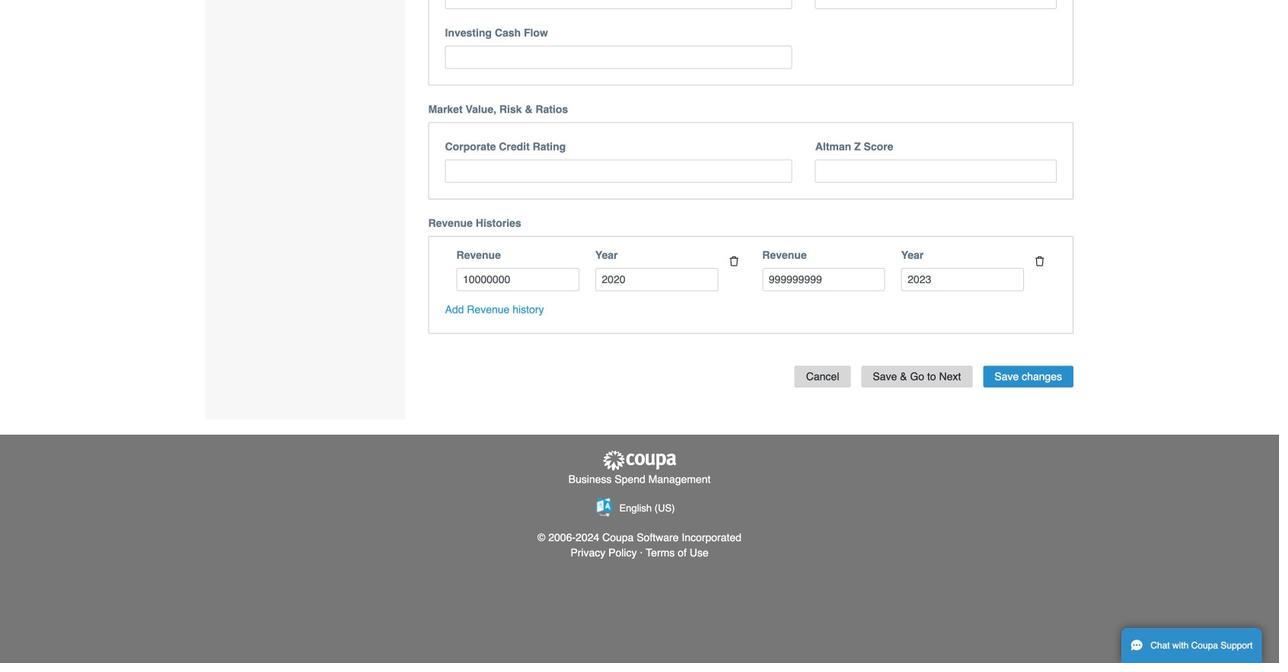 Task type: vqa. For each thing, say whether or not it's contained in the screenshot.
Merge
no



Task type: locate. For each thing, give the bounding box(es) containing it.
None text field
[[445, 0, 793, 9], [445, 46, 793, 69], [445, 159, 793, 183], [815, 159, 1057, 183], [445, 0, 793, 9], [445, 46, 793, 69], [445, 159, 793, 183], [815, 159, 1057, 183]]

None text field
[[815, 0, 1057, 9], [457, 268, 579, 291], [595, 268, 718, 291], [762, 268, 885, 291], [901, 268, 1024, 291], [815, 0, 1057, 9], [457, 268, 579, 291], [595, 268, 718, 291], [762, 268, 885, 291], [901, 268, 1024, 291]]

coupa supplier portal image
[[602, 450, 678, 472]]



